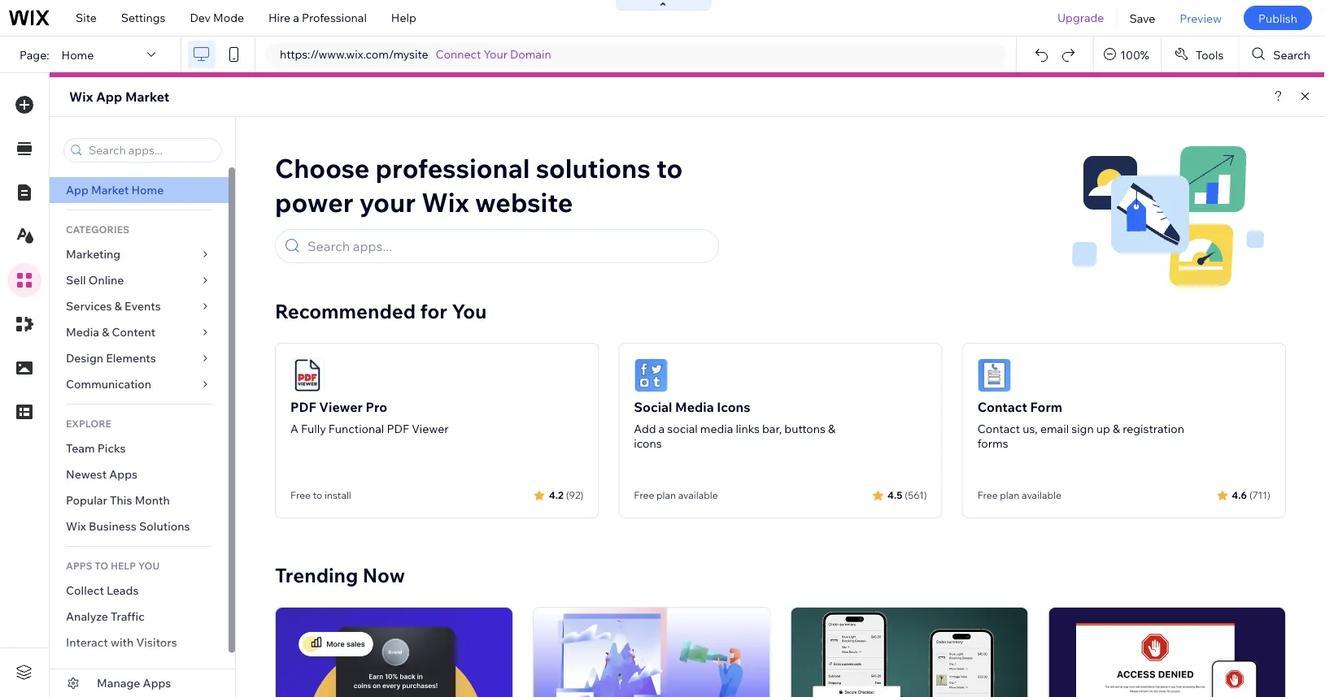 Task type: vqa. For each thing, say whether or not it's contained in the screenshot.
the rightmost Apps
yes



Task type: locate. For each thing, give the bounding box(es) containing it.
a right hire
[[293, 11, 299, 25]]

wix down site
[[69, 89, 93, 105]]

manage apps button
[[50, 670, 235, 698]]

0 vertical spatial contact
[[977, 399, 1027, 416]]

publish
[[1258, 11, 1297, 25]]

available for contact
[[1022, 490, 1062, 502]]

apps inside manage apps button
[[143, 677, 171, 691]]

se ranking poster image
[[533, 608, 770, 698]]

1 vertical spatial to
[[313, 490, 322, 502]]

1 vertical spatial wix
[[422, 186, 469, 219]]

0 horizontal spatial a
[[293, 11, 299, 25]]

free plan available down forms
[[977, 490, 1062, 502]]

to
[[95, 560, 108, 572]]

free for social media icons
[[634, 490, 654, 502]]

0 vertical spatial app
[[96, 89, 122, 105]]

marketing
[[66, 247, 121, 262]]

trending now
[[275, 564, 405, 588]]

& right buttons at the bottom right
[[828, 422, 835, 436]]

wix business solutions
[[66, 520, 190, 534]]

a
[[290, 422, 298, 436]]

apps inside newest apps link
[[109, 468, 137, 482]]

media up social
[[675, 399, 714, 416]]

popular this month
[[66, 494, 170, 508]]

0 horizontal spatial free plan available
[[634, 490, 718, 502]]

available down the us,
[[1022, 490, 1062, 502]]

plan down forms
[[1000, 490, 1020, 502]]

0 vertical spatial market
[[125, 89, 169, 105]]

1 horizontal spatial free plan available
[[977, 490, 1062, 502]]

solutions
[[536, 152, 651, 185]]

2 free plan available from the left
[[977, 490, 1062, 502]]

2 horizontal spatial free
[[977, 490, 998, 502]]

2 free from the left
[[634, 490, 654, 502]]

1 available from the left
[[678, 490, 718, 502]]

1 vertical spatial viewer
[[412, 422, 449, 436]]

0 horizontal spatial plan
[[656, 490, 676, 502]]

viewer right the functional
[[412, 422, 449, 436]]

0 horizontal spatial apps
[[109, 468, 137, 482]]

pdf down pro
[[387, 422, 409, 436]]

apps for newest apps
[[109, 468, 137, 482]]

events
[[125, 299, 161, 314]]

domain
[[510, 47, 551, 61]]

professional
[[302, 11, 367, 25]]

viewer up the functional
[[319, 399, 363, 416]]

a right add
[[659, 422, 665, 436]]

power
[[275, 186, 353, 219]]

https://www.wix.com/mysite connect your domain
[[280, 47, 551, 61]]

sell
[[66, 273, 86, 288]]

choose
[[275, 152, 370, 185]]

business
[[89, 520, 137, 534]]

1 vertical spatial contact
[[977, 422, 1020, 436]]

available for icons
[[678, 490, 718, 502]]

2 available from the left
[[1022, 490, 1062, 502]]

1 horizontal spatial plan
[[1000, 490, 1020, 502]]

pdf viewer pro logo image
[[290, 359, 325, 393]]

home down site
[[61, 47, 94, 62]]

elements
[[106, 351, 156, 366]]

2 contact from the top
[[977, 422, 1020, 436]]

icons
[[717, 399, 750, 416]]

free for contact form
[[977, 490, 998, 502]]

market down settings
[[125, 89, 169, 105]]

choose professional solutions to power your wix website
[[275, 152, 683, 219]]

interact with visitors link
[[50, 630, 229, 656]]

social media icons logo image
[[634, 359, 668, 393]]

1 horizontal spatial media
[[675, 399, 714, 416]]

0 horizontal spatial free
[[290, 490, 311, 502]]

hire
[[268, 11, 291, 25]]

https://www.wix.com/mysite
[[280, 47, 428, 61]]

communication
[[66, 377, 154, 392]]

wix for wix business solutions
[[66, 520, 86, 534]]

collect leads
[[66, 584, 139, 598]]

online
[[89, 273, 124, 288]]

0 vertical spatial to
[[656, 152, 683, 185]]

pdf up a
[[290, 399, 316, 416]]

free plan available down icons
[[634, 490, 718, 502]]

analyze traffic link
[[50, 604, 229, 630]]

home
[[61, 47, 94, 62], [131, 183, 164, 197]]

forms
[[977, 437, 1008, 451]]

explore
[[66, 418, 111, 430]]

wix down 'popular' at the left
[[66, 520, 86, 534]]

a inside social media icons add a social media links bar, buttons & icons
[[659, 422, 665, 436]]

0 horizontal spatial viewer
[[319, 399, 363, 416]]

available down social
[[678, 490, 718, 502]]

links
[[736, 422, 760, 436]]

save button
[[1117, 0, 1168, 36]]

1 horizontal spatial a
[[659, 422, 665, 436]]

1 free from the left
[[290, 490, 311, 502]]

free plan available for contact
[[977, 490, 1062, 502]]

0 vertical spatial pdf
[[290, 399, 316, 416]]

communication link
[[50, 372, 229, 398]]

0 vertical spatial wix
[[69, 89, 93, 105]]

search apps... field down website
[[303, 230, 711, 263]]

pdf
[[290, 399, 316, 416], [387, 422, 409, 436]]

contact
[[977, 399, 1027, 416], [977, 422, 1020, 436]]

free left install
[[290, 490, 311, 502]]

0 vertical spatial viewer
[[319, 399, 363, 416]]

to left install
[[313, 490, 322, 502]]

upgrade
[[1057, 11, 1104, 25]]

free down icons
[[634, 490, 654, 502]]

0 vertical spatial apps
[[109, 468, 137, 482]]

available
[[678, 490, 718, 502], [1022, 490, 1062, 502]]

0 horizontal spatial app
[[66, 183, 89, 197]]

contact up forms
[[977, 422, 1020, 436]]

0 horizontal spatial home
[[61, 47, 94, 62]]

contact form logo image
[[977, 359, 1012, 393]]

wix business solutions link
[[50, 514, 229, 540]]

bar,
[[762, 422, 782, 436]]

1 plan from the left
[[656, 490, 676, 502]]

wix down professional
[[422, 186, 469, 219]]

& right up at the right of the page
[[1113, 422, 1120, 436]]

1 horizontal spatial app
[[96, 89, 122, 105]]

contact down contact form logo
[[977, 399, 1027, 416]]

tools
[[1196, 47, 1224, 62]]

media up design
[[66, 325, 99, 340]]

1 horizontal spatial apps
[[143, 677, 171, 691]]

for
[[420, 299, 447, 324]]

interact with visitors
[[66, 636, 177, 650]]

1 vertical spatial home
[[131, 183, 164, 197]]

media inside social media icons add a social media links bar, buttons & icons
[[675, 399, 714, 416]]

1 vertical spatial media
[[675, 399, 714, 416]]

2 plan from the left
[[1000, 490, 1020, 502]]

icons
[[634, 437, 662, 451]]

services & events link
[[50, 294, 229, 320]]

3 free from the left
[[977, 490, 998, 502]]

1 free plan available from the left
[[634, 490, 718, 502]]

website
[[475, 186, 573, 219]]

wix inside choose professional solutions to power your wix website
[[422, 186, 469, 219]]

market
[[125, 89, 169, 105], [91, 183, 129, 197]]

apps right manage at the bottom
[[143, 677, 171, 691]]

1 horizontal spatial viewer
[[412, 422, 449, 436]]

0 horizontal spatial available
[[678, 490, 718, 502]]

market up categories
[[91, 183, 129, 197]]

1 horizontal spatial search apps... field
[[303, 230, 711, 263]]

Search apps... field
[[84, 139, 216, 162], [303, 230, 711, 263]]

free plan available
[[634, 490, 718, 502], [977, 490, 1062, 502]]

0 vertical spatial search apps... field
[[84, 139, 216, 162]]

plan for contact
[[1000, 490, 1020, 502]]

media
[[66, 325, 99, 340], [675, 399, 714, 416]]

picks
[[97, 442, 126, 456]]

search button
[[1239, 37, 1325, 72]]

2 vertical spatial wix
[[66, 520, 86, 534]]

newest apps
[[66, 468, 137, 482]]

4.6 (711)
[[1232, 489, 1271, 501]]

wix for wix app market
[[69, 89, 93, 105]]

1 contact from the top
[[977, 399, 1027, 416]]

site
[[76, 11, 97, 25]]

1 horizontal spatial available
[[1022, 490, 1062, 502]]

1 vertical spatial a
[[659, 422, 665, 436]]

recommended for you
[[275, 299, 487, 324]]

0 vertical spatial a
[[293, 11, 299, 25]]

1 horizontal spatial free
[[634, 490, 654, 502]]

apps
[[66, 560, 92, 572]]

1 horizontal spatial to
[[656, 152, 683, 185]]

0 vertical spatial home
[[61, 47, 94, 62]]

1 vertical spatial apps
[[143, 677, 171, 691]]

this
[[110, 494, 132, 508]]

apps up "this"
[[109, 468, 137, 482]]

free down forms
[[977, 490, 998, 502]]

free
[[290, 490, 311, 502], [634, 490, 654, 502], [977, 490, 998, 502]]

design
[[66, 351, 103, 366]]

0 horizontal spatial media
[[66, 325, 99, 340]]

home up marketing link
[[131, 183, 164, 197]]

to
[[656, 152, 683, 185], [313, 490, 322, 502]]

social media icons add a social media links bar, buttons & icons
[[634, 399, 835, 451]]

0 horizontal spatial pdf
[[290, 399, 316, 416]]

preview button
[[1168, 0, 1234, 36]]

search apps... field up app market home link
[[84, 139, 216, 162]]

plan down icons
[[656, 490, 676, 502]]

hire a professional
[[268, 11, 367, 25]]

to right solutions
[[656, 152, 683, 185]]

1 vertical spatial pdf
[[387, 422, 409, 436]]

contact form contact us, email sign up & registration forms
[[977, 399, 1184, 451]]



Task type: describe. For each thing, give the bounding box(es) containing it.
0 horizontal spatial search apps... field
[[84, 139, 216, 162]]

free for pdf viewer pro
[[290, 490, 311, 502]]

0 vertical spatial media
[[66, 325, 99, 340]]

collect leads link
[[50, 578, 229, 604]]

& inside contact form contact us, email sign up & registration forms
[[1113, 422, 1120, 436]]

sell online
[[66, 273, 124, 288]]

plan for icons
[[656, 490, 676, 502]]

leads
[[107, 584, 139, 598]]

categories
[[66, 223, 129, 235]]

free plan available for icons
[[634, 490, 718, 502]]

help
[[391, 11, 416, 25]]

professional
[[375, 152, 530, 185]]

media & content
[[66, 325, 156, 340]]

apps for manage apps
[[143, 677, 171, 691]]

with
[[111, 636, 134, 650]]

month
[[135, 494, 170, 508]]

4.5 (561)
[[887, 489, 927, 501]]

your
[[484, 47, 508, 61]]

free to install
[[290, 490, 351, 502]]

blockify fraud ip blocker poster image
[[1049, 608, 1285, 698]]

manage apps
[[97, 677, 171, 691]]

1 horizontal spatial home
[[131, 183, 164, 197]]

now
[[363, 564, 405, 588]]

popular this month link
[[50, 488, 229, 514]]

& inside social media icons add a social media links bar, buttons & icons
[[828, 422, 835, 436]]

install
[[324, 490, 351, 502]]

reconvert upsell & cross sell poster image
[[791, 608, 1028, 698]]

media & content link
[[50, 320, 229, 346]]

4.2 (92)
[[549, 489, 584, 501]]

you
[[452, 299, 487, 324]]

(561)
[[905, 489, 927, 501]]

pro
[[366, 399, 387, 416]]

save
[[1129, 11, 1155, 25]]

traffic
[[111, 610, 145, 624]]

100%
[[1120, 47, 1149, 62]]

1 vertical spatial market
[[91, 183, 129, 197]]

twism: your own coin & rewards poster image
[[276, 608, 512, 698]]

sign
[[1072, 422, 1094, 436]]

design elements
[[66, 351, 156, 366]]

dev
[[190, 11, 211, 25]]

1 vertical spatial app
[[66, 183, 89, 197]]

functional
[[328, 422, 384, 436]]

services
[[66, 299, 112, 314]]

you
[[138, 560, 160, 572]]

marketing link
[[50, 242, 229, 268]]

& left events
[[114, 299, 122, 314]]

add
[[634, 422, 656, 436]]

sell online link
[[50, 268, 229, 294]]

analyze
[[66, 610, 108, 624]]

newest apps link
[[50, 462, 229, 488]]

connect
[[436, 47, 481, 61]]

& up design elements
[[102, 325, 109, 340]]

design elements link
[[50, 346, 229, 372]]

form
[[1030, 399, 1062, 416]]

registration
[[1123, 422, 1184, 436]]

email
[[1040, 422, 1069, 436]]

manage
[[97, 677, 140, 691]]

1 vertical spatial search apps... field
[[303, 230, 711, 263]]

interact
[[66, 636, 108, 650]]

dev mode
[[190, 11, 244, 25]]

settings
[[121, 11, 165, 25]]

team picks
[[66, 442, 126, 456]]

social
[[667, 422, 698, 436]]

publish button
[[1244, 6, 1312, 30]]

tools button
[[1162, 37, 1238, 72]]

preview
[[1180, 11, 1222, 25]]

(711)
[[1249, 489, 1271, 501]]

social
[[634, 399, 672, 416]]

4.6
[[1232, 489, 1247, 501]]

(92)
[[566, 489, 584, 501]]

to inside choose professional solutions to power your wix website
[[656, 152, 683, 185]]

app market home
[[66, 183, 164, 197]]

mode
[[213, 11, 244, 25]]

pdf viewer pro a fully functional pdf viewer
[[290, 399, 449, 436]]

app market home link
[[50, 177, 229, 203]]

media
[[700, 422, 733, 436]]

popular
[[66, 494, 107, 508]]

0 horizontal spatial to
[[313, 490, 322, 502]]

recommended
[[275, 299, 416, 324]]

help
[[111, 560, 136, 572]]

search
[[1273, 47, 1310, 62]]

4.5
[[887, 489, 902, 501]]

team picks link
[[50, 436, 229, 462]]

us,
[[1023, 422, 1038, 436]]

team
[[66, 442, 95, 456]]

services & events
[[66, 299, 161, 314]]

buttons
[[784, 422, 826, 436]]

your
[[359, 186, 416, 219]]

1 horizontal spatial pdf
[[387, 422, 409, 436]]



